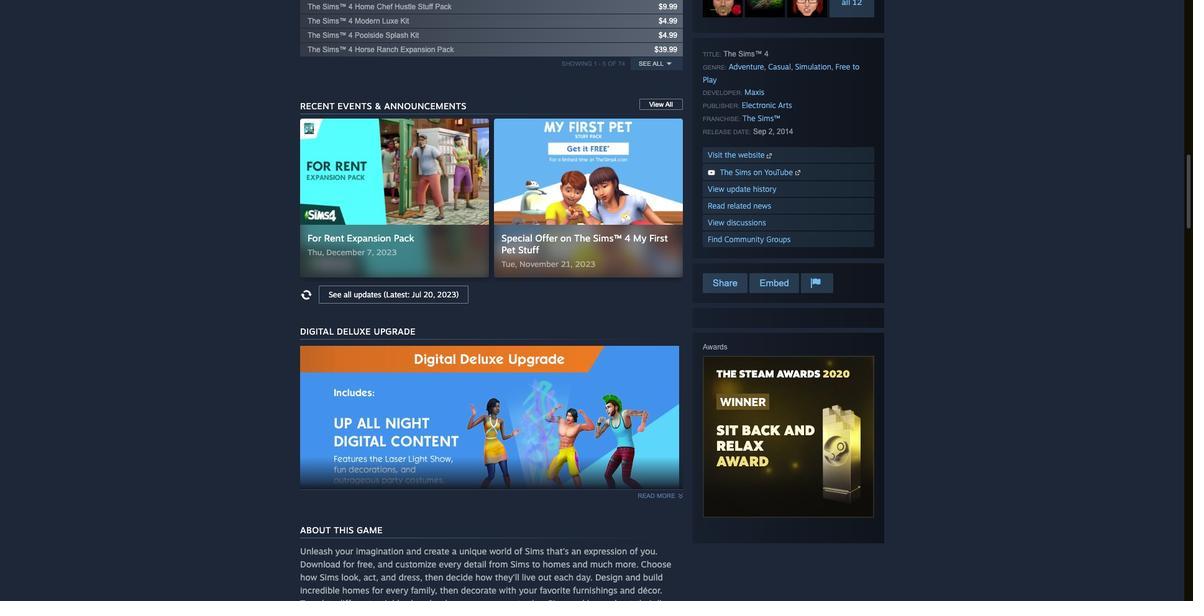 Task type: locate. For each thing, give the bounding box(es) containing it.
1 horizontal spatial kit
[[411, 31, 419, 40]]

7,
[[367, 247, 374, 257]]

:tsflirtydonlothario: image
[[703, 0, 743, 17]]

1 vertical spatial $4.99
[[659, 31, 678, 40]]

0 vertical spatial to
[[853, 62, 860, 71]]

2 , from the left
[[791, 63, 793, 71]]

share link
[[703, 274, 748, 293]]

developer: maxis publisher: electronic arts franchise: the sims™ release date: sep 2, 2014
[[703, 88, 794, 136]]

the down the sims™ 4 modern luxe kit
[[308, 31, 321, 40]]

0 vertical spatial all
[[653, 60, 664, 67]]

about this game
[[300, 525, 383, 536]]

the for the sims™ 4 home chef hustle stuff pack
[[308, 2, 321, 11]]

1 vertical spatial kit
[[411, 31, 419, 40]]

pet
[[502, 244, 516, 256]]

unique
[[459, 546, 487, 557]]

0 horizontal spatial to
[[327, 599, 335, 602]]

your down this
[[335, 546, 354, 557]]

the right title:
[[724, 50, 736, 58]]

awards left the 2020
[[777, 368, 821, 380]]

1 vertical spatial expansion
[[347, 232, 391, 244]]

on for the
[[561, 232, 572, 244]]

1 horizontal spatial see
[[639, 60, 651, 67]]

they'll
[[495, 572, 520, 583]]

theme i image
[[745, 0, 785, 11]]

kit right splash
[[411, 31, 419, 40]]

and down more.
[[626, 572, 641, 583]]

view discussions
[[708, 218, 766, 228]]

and down the "an"
[[573, 559, 588, 570]]

1 horizontal spatial 2023
[[575, 259, 596, 269]]

the sims™ 4 home chef hustle stuff pack
[[308, 2, 452, 11]]

steam
[[739, 368, 774, 380]]

website
[[738, 150, 765, 160]]

all inside view all link
[[666, 101, 673, 108]]

4 left horse
[[349, 45, 353, 54]]

1 horizontal spatial every
[[439, 559, 461, 570]]

1 vertical spatial pack
[[437, 45, 454, 54]]

2,
[[769, 127, 775, 136]]

the inside developer: maxis publisher: electronic arts franchise: the sims™ release date: sep 2, 2014
[[743, 114, 756, 123]]

and inside sit back and relax award
[[784, 422, 815, 439]]

see all updates (latest: jul 20, 2023)
[[329, 290, 459, 300]]

to down incredible
[[327, 599, 335, 602]]

see left all
[[329, 290, 342, 300]]

how up the decorate
[[476, 572, 493, 583]]

1 horizontal spatial all
[[666, 101, 673, 108]]

$4.99 up $39.99 on the top
[[659, 31, 678, 40]]

3 , from the left
[[832, 63, 834, 71]]

the up date: on the top right of the page
[[743, 114, 756, 123]]

1 $4.99 from the top
[[659, 17, 678, 25]]

0 horizontal spatial on
[[561, 232, 572, 244]]

1 horizontal spatial awards
[[777, 368, 821, 380]]

maxis link
[[745, 88, 765, 97]]

1 vertical spatial see
[[329, 290, 342, 300]]

sep
[[753, 127, 767, 136]]

then up where at the left of page
[[440, 586, 458, 596]]

0 horizontal spatial 2023
[[376, 247, 397, 257]]

pack right "hustle" on the top left of page
[[435, 2, 452, 11]]

on right offer
[[561, 232, 572, 244]]

winner
[[720, 395, 766, 409]]

0 horizontal spatial every
[[386, 586, 408, 596]]

the up the sims™ 4 modern luxe kit
[[308, 2, 321, 11]]

5
[[603, 60, 606, 67]]

the sims on youtube link
[[703, 164, 875, 180]]

on inside special offer on the sims™ 4 my first pet stuff
[[561, 232, 572, 244]]

updates
[[354, 290, 382, 300]]

1 horizontal spatial stuff
[[518, 244, 539, 256]]

(latest:
[[384, 290, 410, 300]]

share
[[713, 278, 738, 288]]

digital deluxe upgrade
[[300, 326, 416, 337]]

the right offer
[[574, 232, 591, 244]]

all
[[344, 290, 352, 300]]

1 horizontal spatial on
[[754, 168, 763, 177]]

incredible
[[300, 586, 340, 596]]

your up other
[[519, 586, 537, 596]]

0 vertical spatial homes
[[543, 559, 570, 570]]

0 vertical spatial 2023
[[376, 247, 397, 257]]

4 inside title: the sims™ 4 genre:
[[765, 50, 769, 58]]

0 horizontal spatial see
[[329, 290, 342, 300]]

showing
[[562, 60, 592, 67]]

expansion up 7,
[[347, 232, 391, 244]]

thu, december 7, 2023
[[308, 247, 397, 257]]

stuff
[[418, 2, 433, 11], [518, 244, 539, 256]]

sims™ up adventure
[[739, 50, 763, 58]]

for down act,
[[372, 586, 383, 596]]

1 horizontal spatial to
[[532, 559, 541, 570]]

view for view all
[[649, 101, 664, 108]]

decorate
[[461, 586, 497, 596]]

create
[[424, 546, 449, 557]]

of right '5'
[[608, 60, 617, 67]]

more
[[657, 493, 676, 500]]

1 vertical spatial your
[[519, 586, 537, 596]]

choose
[[641, 559, 672, 570]]

jul
[[412, 290, 421, 300]]

0 horizontal spatial for
[[343, 559, 355, 570]]

different
[[338, 599, 372, 602]]

$4.99 for the sims™ 4 poolside splash kit
[[659, 31, 678, 40]]

all down $39.99 on the top
[[653, 60, 664, 67]]

kit for the sims™ 4 modern luxe kit
[[401, 17, 409, 25]]

sims left that's
[[525, 546, 544, 557]]

back
[[742, 422, 781, 439]]

all for see all
[[653, 60, 664, 67]]

the for the steam awards 2020
[[717, 368, 737, 380]]

4 left modern on the left top
[[349, 17, 353, 25]]

and up the "customize"
[[406, 546, 422, 557]]

2 vertical spatial view
[[708, 218, 725, 228]]

1 horizontal spatial ,
[[791, 63, 793, 71]]

casual
[[768, 62, 791, 71]]

first
[[650, 232, 668, 244]]

of right world
[[514, 546, 523, 557]]

how up incredible
[[300, 572, 317, 583]]

0 horizontal spatial expansion
[[347, 232, 391, 244]]

visit
[[708, 150, 723, 160]]

for up look,
[[343, 559, 355, 570]]

franchise:
[[703, 116, 741, 122]]

2 $4.99 from the top
[[659, 31, 678, 40]]

4 down the sims™ 4 modern luxe kit
[[349, 31, 353, 40]]

adventure link
[[729, 62, 764, 71]]

1 horizontal spatial of
[[608, 60, 617, 67]]

awards up winner
[[703, 343, 728, 352]]

of up more.
[[630, 546, 638, 557]]

every down a
[[439, 559, 461, 570]]

to right free
[[853, 62, 860, 71]]

1 horizontal spatial for
[[372, 586, 383, 596]]

:tsangryelizapancakes: image
[[788, 0, 827, 17]]

sims™ inside special offer on the sims™ 4 my first pet stuff
[[593, 232, 622, 244]]

and left learn
[[570, 599, 585, 602]]

tue,
[[502, 259, 517, 269]]

2 vertical spatial pack
[[394, 232, 414, 244]]

homes up the different
[[342, 586, 370, 596]]

1 horizontal spatial expansion
[[401, 45, 435, 54]]

meet
[[500, 599, 521, 602]]

1 vertical spatial all
[[666, 101, 673, 108]]

discussions
[[727, 218, 766, 228]]

splash
[[386, 31, 408, 40]]

0 horizontal spatial awards
[[703, 343, 728, 352]]

2 horizontal spatial of
[[630, 546, 638, 557]]

the for the sims on youtube
[[720, 168, 733, 177]]

0 vertical spatial kit
[[401, 17, 409, 25]]

sims™ down electronic arts link
[[758, 114, 780, 123]]

2 horizontal spatial ,
[[832, 63, 834, 71]]

history
[[753, 185, 777, 194]]

1 vertical spatial view
[[708, 185, 725, 194]]

$4.99 down $9.99
[[659, 17, 678, 25]]

the up the sims™ 4 poolside splash kit
[[308, 17, 321, 25]]

1 horizontal spatial how
[[476, 572, 493, 583]]

see for see all
[[639, 60, 651, 67]]

and down imagination
[[378, 559, 393, 570]]

ranch
[[377, 45, 398, 54]]

the down the on the top
[[720, 168, 733, 177]]

stuff up november on the top of the page
[[518, 244, 539, 256]]

0 vertical spatial your
[[335, 546, 354, 557]]

other
[[524, 599, 545, 602]]

the left horse
[[308, 45, 321, 54]]

view discussions link
[[703, 215, 875, 231]]

pack up thu, december 7, 2023
[[394, 232, 414, 244]]

sims™ left my
[[593, 232, 622, 244]]

1 how from the left
[[300, 572, 317, 583]]

0 vertical spatial $4.99
[[659, 17, 678, 25]]

0 horizontal spatial kit
[[401, 17, 409, 25]]

0 horizontal spatial stuff
[[418, 2, 433, 11]]

view up read
[[708, 185, 725, 194]]

$39.99
[[655, 45, 678, 54]]

sims™ up the sims™ 4 poolside splash kit
[[323, 17, 347, 25]]

family,
[[411, 586, 438, 596]]

1 vertical spatial then
[[440, 586, 458, 596]]

and right the back
[[784, 422, 815, 439]]

1 horizontal spatial your
[[519, 586, 537, 596]]

,
[[764, 63, 766, 71], [791, 63, 793, 71], [832, 63, 834, 71]]

the left steam
[[717, 368, 737, 380]]

about
[[610, 599, 634, 602]]

pack right ranch
[[437, 45, 454, 54]]

embed
[[760, 278, 789, 288]]

1 vertical spatial 2023
[[575, 259, 596, 269]]

0 horizontal spatial ,
[[764, 63, 766, 71]]

each
[[554, 572, 574, 583]]

4 inside special offer on the sims™ 4 my first pet stuff
[[625, 232, 631, 244]]

4 up casual
[[765, 50, 769, 58]]

see right the 74
[[639, 60, 651, 67]]

every up neighborhoods
[[386, 586, 408, 596]]

every
[[439, 559, 461, 570], [386, 586, 408, 596]]

1 vertical spatial on
[[561, 232, 572, 244]]

expansion down splash
[[401, 45, 435, 54]]

2023)
[[437, 290, 459, 300]]

4 left my
[[625, 232, 631, 244]]

awards
[[703, 343, 728, 352], [777, 368, 821, 380]]

and up about
[[620, 586, 635, 596]]

electronic arts link
[[742, 101, 792, 110]]

imagination
[[356, 546, 404, 557]]

2 horizontal spatial to
[[853, 62, 860, 71]]

0 horizontal spatial homes
[[342, 586, 370, 596]]

2023 for pack
[[376, 247, 397, 257]]

2 vertical spatial to
[[327, 599, 335, 602]]

and right act,
[[381, 572, 396, 583]]

sims down favorite
[[548, 599, 567, 602]]

then
[[425, 572, 444, 583], [440, 586, 458, 596]]

0 vertical spatial then
[[425, 572, 444, 583]]

0 horizontal spatial your
[[335, 546, 354, 557]]

0 vertical spatial on
[[754, 168, 763, 177]]

arts
[[778, 101, 792, 110]]

sims up live
[[511, 559, 530, 570]]

to up live
[[532, 559, 541, 570]]

sims up the view update history
[[735, 168, 751, 177]]

stuff right "hustle" on the top left of page
[[418, 2, 433, 11]]

kit down "hustle" on the top left of page
[[401, 17, 409, 25]]

2023 right 21,
[[575, 259, 596, 269]]

0 vertical spatial awards
[[703, 343, 728, 352]]

$4.99
[[659, 17, 678, 25], [659, 31, 678, 40]]

view down read
[[708, 218, 725, 228]]

2023 right 7,
[[376, 247, 397, 257]]

youtube
[[765, 168, 793, 177]]

0 horizontal spatial all
[[653, 60, 664, 67]]

on up history
[[754, 168, 763, 177]]

1 vertical spatial stuff
[[518, 244, 539, 256]]

simulation link
[[795, 62, 832, 71]]

then up "family,"
[[425, 572, 444, 583]]

horse
[[355, 45, 375, 54]]

all left publisher:
[[666, 101, 673, 108]]

view down see all
[[649, 101, 664, 108]]

0 vertical spatial view
[[649, 101, 664, 108]]

1 vertical spatial to
[[532, 559, 541, 570]]

0 vertical spatial see
[[639, 60, 651, 67]]

4 left the home on the top left
[[349, 2, 353, 11]]

4
[[349, 2, 353, 11], [349, 17, 353, 25], [349, 31, 353, 40], [349, 45, 353, 54], [765, 50, 769, 58], [625, 232, 631, 244]]

the inside the sims on youtube link
[[720, 168, 733, 177]]

november
[[520, 259, 559, 269]]

view all
[[649, 101, 673, 108]]

homes down that's
[[543, 559, 570, 570]]

0 horizontal spatial how
[[300, 572, 317, 583]]

sims
[[735, 168, 751, 177], [525, 546, 544, 557], [511, 559, 530, 570], [320, 572, 339, 583], [548, 599, 567, 602]]

find
[[708, 235, 722, 244]]

1 vertical spatial every
[[386, 586, 408, 596]]

from
[[489, 559, 508, 570]]



Task type: vqa. For each thing, say whether or not it's contained in the screenshot.
The Sims™ 4 Poolside Splash Kit
yes



Task type: describe. For each thing, give the bounding box(es) containing it.
home
[[355, 2, 375, 11]]

you.
[[641, 546, 658, 557]]

1 vertical spatial homes
[[342, 586, 370, 596]]

maxis
[[745, 88, 765, 97]]

world
[[489, 546, 512, 557]]

recent
[[300, 101, 335, 111]]

developer:
[[703, 90, 743, 96]]

view update history
[[708, 185, 777, 194]]

4 for modern
[[349, 17, 353, 25]]

view for view discussions
[[708, 218, 725, 228]]

0 horizontal spatial of
[[514, 546, 523, 557]]

$4.99 for the sims™ 4 modern luxe kit
[[659, 17, 678, 25]]

unleash
[[300, 546, 333, 557]]

award
[[717, 453, 769, 470]]

events
[[338, 101, 372, 111]]

the inside special offer on the sims™ 4 my first pet stuff
[[574, 232, 591, 244]]

you
[[466, 599, 481, 602]]

4 for horse
[[349, 45, 353, 54]]

neighborhoods
[[375, 599, 436, 602]]

free to play link
[[703, 62, 860, 85]]

casual link
[[768, 62, 791, 71]]

play
[[703, 75, 717, 85]]

sims down download
[[320, 572, 339, 583]]

2023 for the
[[575, 259, 596, 269]]

release
[[703, 129, 732, 136]]

title:
[[703, 51, 722, 58]]

can
[[483, 599, 498, 602]]

4 for home
[[349, 2, 353, 11]]

4 for poolside
[[349, 31, 353, 40]]

-
[[599, 60, 601, 67]]

21,
[[561, 259, 573, 269]]

upgrade
[[374, 326, 416, 337]]

an
[[572, 546, 582, 557]]

free
[[836, 62, 851, 71]]

learn
[[587, 599, 608, 602]]

that's
[[547, 546, 569, 557]]

look,
[[341, 572, 361, 583]]

download
[[300, 559, 341, 570]]

sims™ up the sims™ 4 modern luxe kit
[[323, 2, 347, 11]]

read
[[708, 201, 725, 211]]

the
[[725, 150, 736, 160]]

relax
[[717, 438, 764, 454]]

view all link
[[639, 99, 683, 110]]

customize
[[396, 559, 437, 570]]

build
[[643, 572, 663, 583]]

simulation
[[795, 62, 832, 71]]

visit the website
[[708, 150, 767, 160]]

the sims™ 4 modern luxe kit
[[308, 17, 409, 25]]

furnishings
[[573, 586, 618, 596]]

view for view update history
[[708, 185, 725, 194]]

about
[[300, 525, 331, 536]]

2020
[[823, 368, 850, 380]]

0 vertical spatial stuff
[[418, 2, 433, 11]]

expression
[[584, 546, 627, 557]]

adventure , casual , simulation ,
[[729, 62, 836, 71]]

74
[[618, 60, 625, 67]]

sims™ down the sims™ 4 modern luxe kit
[[323, 31, 347, 40]]

game
[[357, 525, 383, 536]]

december
[[326, 247, 365, 257]]

1 vertical spatial for
[[372, 586, 383, 596]]

unleash your imagination and create a unique world of sims that's an expression of you. download for free, and customize every detail from sims to homes and much more. choose how sims look, act, and dress, then decide how they'll live out each day. design and build incredible homes for every family, then decorate with your favorite furnishings and décor. travel to different neighborhoods where you can meet other sims and learn about their li
[[300, 546, 682, 602]]

2 how from the left
[[476, 572, 493, 583]]

visit the website link
[[703, 147, 875, 163]]

on for youtube
[[754, 168, 763, 177]]

kit for the sims™ 4 poolside splash kit
[[411, 31, 419, 40]]

thu,
[[308, 247, 324, 257]]

stuff inside special offer on the sims™ 4 my first pet stuff
[[518, 244, 539, 256]]

0 vertical spatial pack
[[435, 2, 452, 11]]

for rent expansion pack
[[308, 232, 414, 244]]

1 horizontal spatial homes
[[543, 559, 570, 570]]

read related news
[[708, 201, 772, 211]]

publisher:
[[703, 103, 740, 109]]

20,
[[424, 290, 435, 300]]

read related news link
[[703, 198, 875, 214]]

to inside "free to play"
[[853, 62, 860, 71]]

more.
[[615, 559, 639, 570]]

sims™ inside title: the sims™ 4 genre:
[[739, 50, 763, 58]]

offer
[[535, 232, 558, 244]]

a
[[452, 546, 457, 557]]

update
[[727, 185, 751, 194]]

digital
[[300, 326, 334, 337]]

the for the sims™ 4 poolside splash kit
[[308, 31, 321, 40]]

sims™ inside developer: maxis publisher: electronic arts franchise: the sims™ release date: sep 2, 2014
[[758, 114, 780, 123]]

sit back and relax award
[[717, 422, 815, 470]]

0 vertical spatial for
[[343, 559, 355, 570]]

related
[[728, 201, 751, 211]]

0 vertical spatial expansion
[[401, 45, 435, 54]]

1 vertical spatial awards
[[777, 368, 821, 380]]

luxe
[[382, 17, 398, 25]]

all for view all
[[666, 101, 673, 108]]

date:
[[733, 129, 751, 136]]

the inside title: the sims™ 4 genre:
[[724, 50, 736, 58]]

poolside
[[355, 31, 384, 40]]

modern
[[355, 17, 380, 25]]

read more
[[638, 493, 676, 500]]

groups
[[767, 235, 791, 244]]

special offer on the sims™ 4 my first pet stuff
[[502, 232, 668, 256]]

favorite
[[540, 586, 571, 596]]

see for see all updates (latest: jul 20, 2023)
[[329, 290, 342, 300]]

travel
[[300, 599, 324, 602]]

the for the sims™ 4 modern luxe kit
[[308, 17, 321, 25]]

décor.
[[638, 586, 663, 596]]

chef
[[377, 2, 393, 11]]

act,
[[364, 572, 379, 583]]

the sims™ 4 poolside splash kit
[[308, 31, 419, 40]]

sims™ left horse
[[323, 45, 347, 54]]

0 vertical spatial every
[[439, 559, 461, 570]]

1 , from the left
[[764, 63, 766, 71]]

the for the sims™ 4 horse ranch expansion pack
[[308, 45, 321, 54]]

tue, november 21, 2023
[[502, 259, 596, 269]]



